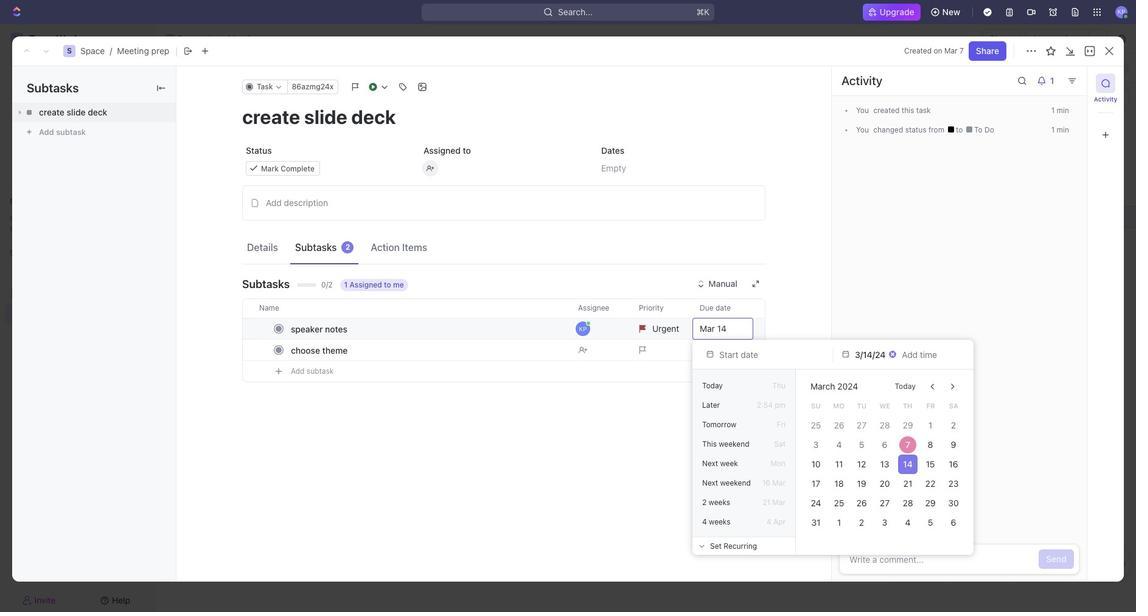 Task type: vqa. For each thing, say whether or not it's contained in the screenshot.
left Meeting
yes



Task type: locate. For each thing, give the bounding box(es) containing it.
0 horizontal spatial 29
[[903, 421, 913, 431]]

7 up the 14
[[906, 440, 910, 450]]

you left created
[[856, 106, 869, 115]]

you left changed
[[856, 125, 869, 135]]

fri
[[777, 421, 786, 430]]

21 down 16 mar
[[763, 499, 771, 508]]

1 vertical spatial add task
[[274, 172, 307, 181]]

2
[[301, 212, 305, 222], [346, 243, 350, 252], [951, 421, 956, 431], [702, 499, 707, 508], [860, 518, 865, 528]]

space, , element down spaces
[[11, 287, 23, 299]]

1 horizontal spatial activity
[[1094, 96, 1118, 103]]

86azmg24x button
[[287, 80, 339, 94]]

fr
[[927, 402, 935, 410]]

s space /
[[168, 33, 210, 44]]

create slide deck up the details
[[219, 212, 287, 222]]

10
[[812, 460, 821, 470]]

speaker
[[291, 324, 323, 334]]

1 horizontal spatial 25
[[834, 499, 844, 509]]

slide up the details
[[246, 212, 265, 222]]

mar up apr on the right of the page
[[773, 499, 786, 508]]

send
[[1046, 555, 1067, 565]]

1 vertical spatial next
[[702, 479, 718, 488]]

0 horizontal spatial slide
[[67, 107, 86, 117]]

slide up dashboards "link"
[[67, 107, 86, 117]]

1 1 min from the top
[[1052, 106, 1069, 115]]

created on mar 7
[[905, 46, 964, 55]]

next left the week
[[702, 460, 718, 469]]

1 vertical spatial /
[[110, 46, 112, 56]]

0 vertical spatial 28
[[880, 421, 890, 431]]

1 horizontal spatial 27
[[880, 499, 890, 509]]

0 vertical spatial 1 min
[[1052, 106, 1069, 115]]

21 down the 14
[[904, 479, 912, 489]]

1 horizontal spatial slide
[[246, 212, 265, 222]]

27 down 20
[[880, 499, 890, 509]]

26 down the mo
[[834, 421, 844, 431]]

11
[[835, 460, 843, 470]]

weeks for 2 weeks
[[709, 499, 730, 508]]

add left description
[[266, 198, 282, 208]]

choose
[[291, 345, 320, 356]]

weeks
[[709, 499, 730, 508], [709, 518, 731, 527]]

Due date text field
[[855, 350, 886, 360]]

29 down th
[[903, 421, 913, 431]]

2 down 19
[[860, 518, 865, 528]]

1 vertical spatial activity
[[1094, 96, 1118, 103]]

add task for the topmost add task button
[[1057, 64, 1089, 73]]

16 down 9
[[949, 460, 959, 470]]

s down spaces
[[15, 289, 20, 298]]

add description
[[266, 198, 328, 208]]

2 min from the top
[[1057, 125, 1069, 135]]

automations button
[[1026, 30, 1089, 48]]

1 vertical spatial min
[[1057, 125, 1069, 135]]

16 for 16
[[949, 460, 959, 470]]

excel & csv
[[1087, 561, 1126, 569]]

25 down 18
[[834, 499, 844, 509]]

0 vertical spatial create slide deck
[[39, 107, 107, 117]]

1 down search tasks... text field
[[1052, 125, 1055, 135]]

0 vertical spatial activity
[[842, 74, 883, 88]]

mark
[[261, 164, 279, 173]]

7 up hide dropdown button
[[960, 46, 964, 55]]

2 vertical spatial s
[[15, 289, 20, 298]]

24
[[811, 499, 821, 509]]

subtasks down home
[[27, 81, 79, 95]]

2 down description
[[301, 212, 305, 222]]

created
[[905, 46, 932, 55]]

today
[[702, 382, 723, 391], [895, 382, 916, 391]]

1 vertical spatial you
[[856, 125, 869, 135]]

space, , element up space / meeting prep |
[[166, 34, 175, 44]]

1 horizontal spatial space
[[178, 33, 202, 44]]

0 horizontal spatial 25
[[811, 421, 821, 431]]

pm
[[775, 401, 786, 410]]

dashboards link
[[5, 121, 150, 141]]

activity inside task sidebar content section
[[842, 74, 883, 88]]

mon
[[771, 460, 786, 469]]

assigned
[[424, 145, 461, 156], [350, 281, 382, 290]]

items
[[402, 242, 427, 253]]

space
[[178, 33, 202, 44], [80, 46, 105, 56]]

1 vertical spatial weeks
[[709, 518, 731, 527]]

meeting prep link up board
[[213, 32, 284, 46]]

upgrade link
[[863, 4, 921, 21]]

task
[[1073, 64, 1089, 73], [290, 172, 307, 181], [237, 234, 254, 244]]

6 down 30
[[951, 518, 957, 528]]

0 vertical spatial 7
[[960, 46, 964, 55]]

1 vertical spatial 7
[[906, 440, 910, 450]]

1 vertical spatial subtasks
[[295, 242, 337, 253]]

1 vertical spatial space
[[80, 46, 105, 56]]

1 you from the top
[[856, 106, 869, 115]]

space / meeting prep |
[[80, 45, 178, 57]]

march 2024
[[811, 382, 858, 392]]

0 horizontal spatial deck
[[88, 107, 107, 117]]

2 vertical spatial add task
[[219, 234, 254, 244]]

1 horizontal spatial 6
[[951, 518, 957, 528]]

1 horizontal spatial deck
[[267, 212, 287, 222]]

1 min left task sidebar navigation tab list
[[1052, 106, 1069, 115]]

Search tasks... text field
[[1007, 89, 1129, 107]]

invite user image
[[22, 596, 32, 607]]

29
[[903, 421, 913, 431], [926, 499, 936, 509]]

1 horizontal spatial task
[[290, 172, 307, 181]]

0 vertical spatial you
[[856, 106, 869, 115]]

deck left 2 button
[[267, 212, 287, 222]]

28 down the 14
[[903, 499, 913, 509]]

weekend down the week
[[720, 479, 751, 488]]

1 vertical spatial slide
[[246, 212, 265, 222]]

details button
[[242, 236, 283, 259]]

search...
[[558, 7, 593, 17]]

share
[[990, 33, 1013, 44], [976, 46, 999, 56]]

0 vertical spatial 21
[[904, 479, 912, 489]]

1 horizontal spatial space, , element
[[63, 45, 75, 57]]

s
[[168, 35, 173, 43], [67, 46, 72, 55], [15, 289, 20, 298]]

1 horizontal spatial subtasks
[[242, 278, 290, 291]]

share button
[[983, 29, 1021, 49], [969, 41, 1007, 61]]

1 horizontal spatial create
[[219, 212, 244, 222]]

26 down 19
[[857, 499, 867, 509]]

create slide deck up dashboards "link"
[[39, 107, 107, 117]]

0/2
[[321, 281, 333, 290]]

status
[[246, 145, 272, 156]]

27 down "tu" at the right bottom of page
[[857, 421, 867, 431]]

0 vertical spatial meeting
[[228, 33, 260, 44]]

list link
[[178, 60, 195, 77]]

1 horizontal spatial 3
[[882, 518, 888, 528]]

deck up dashboards "link"
[[88, 107, 107, 117]]

you for you created this task
[[856, 106, 869, 115]]

weeks down 2 weeks
[[709, 518, 731, 527]]

min left task sidebar navigation tab list
[[1057, 106, 1069, 115]]

mar for 16 mar
[[773, 479, 786, 488]]

home link
[[5, 59, 150, 79]]

mar down mon at the right bottom of the page
[[773, 479, 786, 488]]

3 down 20
[[882, 518, 888, 528]]

2 1 min from the top
[[1052, 125, 1069, 135]]

1 horizontal spatial /
[[208, 33, 210, 44]]

task for the topmost add task button
[[1073, 64, 1089, 73]]

2 horizontal spatial add task
[[1057, 64, 1089, 73]]

1 vertical spatial 5
[[928, 518, 934, 528]]

29 down 22
[[926, 499, 936, 509]]

description
[[284, 198, 328, 208]]

26
[[834, 421, 844, 431], [857, 499, 867, 509]]

16 up 21 mar
[[763, 479, 771, 488]]

1 vertical spatial weekend
[[720, 479, 751, 488]]

1 right 0/2
[[344, 281, 348, 290]]

today up later
[[702, 382, 723, 391]]

4 up 11
[[836, 440, 842, 450]]

Edit task name text field
[[242, 105, 766, 128]]

weekend up the week
[[719, 440, 750, 449]]

1 horizontal spatial 21
[[904, 479, 912, 489]]

1 min from the top
[[1057, 106, 1069, 115]]

0 horizontal spatial add task
[[219, 234, 254, 244]]

9
[[951, 440, 957, 450]]

0 horizontal spatial space, , element
[[11, 287, 23, 299]]

meeting prep link left |
[[117, 46, 169, 56]]

2 next from the top
[[702, 479, 718, 488]]

1 left task sidebar navigation tab list
[[1052, 106, 1055, 115]]

3 up 10
[[814, 440, 819, 450]]

0 horizontal spatial 21
[[763, 499, 771, 508]]

today up th
[[895, 382, 916, 391]]

21
[[904, 479, 912, 489], [763, 499, 771, 508]]

0 vertical spatial deck
[[88, 107, 107, 117]]

s up space / meeting prep |
[[168, 35, 173, 43]]

excel & csv link
[[1073, 549, 1130, 579]]

min down search tasks... text field
[[1057, 125, 1069, 135]]

28
[[880, 421, 890, 431], [903, 499, 913, 509]]

4 apr
[[767, 518, 786, 527]]

2024
[[838, 382, 858, 392]]

meeting prep
[[228, 33, 281, 44]]

meeting inside space / meeting prep |
[[117, 46, 149, 56]]

0 horizontal spatial space
[[80, 46, 105, 56]]

2 vertical spatial subtasks
[[242, 278, 290, 291]]

share button up hide at the top right of the page
[[969, 41, 1007, 61]]

mar
[[945, 46, 958, 55], [773, 479, 786, 488], [773, 499, 786, 508]]

25 down su
[[811, 421, 821, 431]]

space up home link on the top
[[80, 46, 105, 56]]

next up 2 weeks
[[702, 479, 718, 488]]

6 up 13
[[882, 440, 888, 450]]

0 vertical spatial 26
[[834, 421, 844, 431]]

create up details button
[[219, 212, 244, 222]]

1 horizontal spatial 5
[[928, 518, 934, 528]]

meeting right space link
[[117, 46, 149, 56]]

0 horizontal spatial 16
[[763, 479, 771, 488]]

status
[[906, 125, 927, 135]]

/
[[208, 33, 210, 44], [110, 46, 112, 56]]

prep inside space / meeting prep |
[[151, 46, 169, 56]]

1 horizontal spatial prep
[[263, 33, 281, 44]]

30
[[949, 499, 959, 509]]

to left your
[[96, 214, 103, 223]]

2 horizontal spatial task
[[1073, 64, 1089, 73]]

create up dashboards
[[39, 107, 64, 117]]

0 horizontal spatial meeting
[[117, 46, 149, 56]]

2 you from the top
[[856, 125, 869, 135]]

sat
[[774, 440, 786, 449]]

1 horizontal spatial 7
[[960, 46, 964, 55]]

0 vertical spatial weeks
[[709, 499, 730, 508]]

2:54
[[757, 401, 773, 410]]

0 horizontal spatial task
[[237, 234, 254, 244]]

1 min for created this task
[[1052, 106, 1069, 115]]

next for next week
[[702, 460, 718, 469]]

0 vertical spatial /
[[208, 33, 210, 44]]

subtasks down 2 button
[[295, 242, 337, 253]]

0 vertical spatial 6
[[882, 440, 888, 450]]

2 up 9
[[951, 421, 956, 431]]

⌘k
[[697, 7, 710, 17]]

2 horizontal spatial subtasks
[[295, 242, 337, 253]]

add
[[1057, 64, 1071, 73], [274, 172, 288, 181], [266, 198, 282, 208], [219, 234, 234, 244]]

space, , element
[[166, 34, 175, 44], [63, 45, 75, 57], [11, 287, 23, 299]]

4 left apr on the right of the page
[[767, 518, 772, 527]]

subtasks down the details
[[242, 278, 290, 291]]

task for the bottom add task button
[[237, 234, 254, 244]]

mar right on
[[945, 46, 958, 55]]

s up home link on the top
[[67, 46, 72, 55]]

0 vertical spatial slide
[[67, 107, 86, 117]]

you
[[856, 106, 869, 115], [856, 125, 869, 135]]

weekend for next weekend
[[720, 479, 751, 488]]

deck
[[88, 107, 107, 117], [267, 212, 287, 222]]

next weekend
[[702, 479, 751, 488]]

mar for 21 mar
[[773, 499, 786, 508]]

1 up the '8'
[[929, 421, 933, 431]]

click
[[10, 214, 29, 223]]

space, , element up home link on the top
[[63, 45, 75, 57]]

1 vertical spatial s
[[67, 46, 72, 55]]

tomorrow
[[702, 421, 737, 430]]

meeting up board
[[228, 33, 260, 44]]

to do
[[973, 125, 994, 135]]

1 vertical spatial 26
[[857, 499, 867, 509]]

2 inside button
[[301, 212, 305, 222]]

to left add
[[41, 214, 47, 223]]

0 horizontal spatial create
[[39, 107, 64, 117]]

21 for 21
[[904, 479, 912, 489]]

list
[[181, 63, 195, 73]]

1 vertical spatial 16
[[763, 479, 771, 488]]

2 vertical spatial mar
[[773, 499, 786, 508]]

/ inside space / meeting prep |
[[110, 46, 112, 56]]

docs
[[29, 105, 49, 115]]

min
[[1057, 106, 1069, 115], [1057, 125, 1069, 135]]

15
[[926, 460, 936, 470]]

to left me
[[384, 281, 391, 290]]

1 horizontal spatial 29
[[926, 499, 936, 509]]

0 vertical spatial space
[[178, 33, 202, 44]]

hide button
[[943, 60, 980, 77]]

1 vertical spatial 1 min
[[1052, 125, 1069, 135]]

0 vertical spatial task
[[1073, 64, 1089, 73]]

favorites button
[[5, 195, 54, 209]]

2 horizontal spatial s
[[168, 35, 173, 43]]

activity inside task sidebar navigation tab list
[[1094, 96, 1118, 103]]

today inside button
[[895, 382, 916, 391]]

16 mar
[[763, 479, 786, 488]]

1 vertical spatial 28
[[903, 499, 913, 509]]

recurring
[[724, 542, 757, 551]]

choose theme
[[291, 345, 348, 356]]

0 horizontal spatial 3
[[814, 440, 819, 450]]

add task button
[[1052, 61, 1094, 76], [260, 170, 311, 184], [213, 232, 259, 247]]

invite button
[[5, 593, 74, 610]]

meeting
[[228, 33, 260, 44], [117, 46, 149, 56]]

1 horizontal spatial meeting
[[228, 33, 260, 44]]

space up |
[[178, 33, 202, 44]]

add task for the bottom add task button
[[219, 234, 254, 244]]

weeks up 4 weeks
[[709, 499, 730, 508]]

5 down 22
[[928, 518, 934, 528]]

1 vertical spatial 25
[[834, 499, 844, 509]]

5 up 12 in the bottom right of the page
[[860, 440, 865, 450]]

1 min down search tasks... text field
[[1052, 125, 1069, 135]]

1 next from the top
[[702, 460, 718, 469]]

weekend for this weekend
[[719, 440, 750, 449]]

space, , element inside sidebar navigation
[[11, 287, 23, 299]]

0 vertical spatial create
[[39, 107, 64, 117]]

0 vertical spatial space, , element
[[166, 34, 175, 44]]

28 down we
[[880, 421, 890, 431]]

1 vertical spatial mar
[[773, 479, 786, 488]]

1 horizontal spatial assigned
[[424, 145, 461, 156]]

0 vertical spatial share
[[990, 33, 1013, 44]]

0 horizontal spatial 7
[[906, 440, 910, 450]]

2 left action
[[346, 243, 350, 252]]

prep
[[263, 33, 281, 44], [151, 46, 169, 56]]



Task type: describe. For each thing, give the bounding box(es) containing it.
board link
[[215, 60, 242, 77]]

1 vertical spatial 27
[[880, 499, 890, 509]]

0 vertical spatial add task button
[[1052, 61, 1094, 76]]

task sidebar navigation tab list
[[1093, 74, 1119, 145]]

0 vertical spatial 3
[[814, 440, 819, 450]]

inbox link
[[5, 80, 150, 99]]

mark complete button
[[242, 158, 410, 180]]

dates
[[601, 145, 625, 156]]

on
[[934, 46, 943, 55]]

sa
[[949, 402, 959, 410]]

share for share "button" above hide at the top right of the page
[[976, 46, 999, 56]]

customize button
[[982, 60, 1044, 77]]

to add favorites to your sidebar.
[[10, 214, 121, 233]]

notes
[[325, 324, 348, 334]]

min for changed status from
[[1057, 125, 1069, 135]]

0 vertical spatial 27
[[857, 421, 867, 431]]

1 horizontal spatial 26
[[857, 499, 867, 509]]

this
[[702, 440, 717, 449]]

2 horizontal spatial space, , element
[[166, 34, 175, 44]]

changed status from
[[872, 125, 947, 135]]

invite
[[34, 596, 56, 606]]

1 horizontal spatial 28
[[903, 499, 913, 509]]

19
[[858, 479, 867, 489]]

mo
[[833, 402, 845, 410]]

add left the details
[[219, 234, 234, 244]]

1 assigned to me
[[344, 281, 404, 290]]

0 horizontal spatial today
[[702, 382, 723, 391]]

0 horizontal spatial create slide deck
[[39, 107, 107, 117]]

complete
[[281, 164, 315, 173]]

you for you
[[856, 125, 869, 135]]

1 vertical spatial 3
[[882, 518, 888, 528]]

apr
[[774, 518, 786, 527]]

thu
[[773, 382, 786, 391]]

your
[[105, 214, 121, 223]]

|
[[175, 45, 178, 57]]

excel
[[1087, 561, 1104, 569]]

1 vertical spatial 29
[[926, 499, 936, 509]]

1 vertical spatial assigned
[[350, 281, 382, 290]]

4 down the 14
[[905, 518, 911, 528]]

0 vertical spatial prep
[[263, 33, 281, 44]]

share button up customize "button"
[[983, 29, 1021, 49]]

weeks for 4 weeks
[[709, 518, 731, 527]]

th
[[903, 402, 913, 410]]

20
[[880, 479, 890, 489]]

16 for 16 mar
[[763, 479, 771, 488]]

2 up 4 weeks
[[702, 499, 707, 508]]

changed
[[874, 125, 903, 135]]

Start date text field
[[719, 350, 821, 360]]

week
[[720, 460, 738, 469]]

1 vertical spatial task
[[290, 172, 307, 181]]

today button
[[888, 377, 923, 397]]

0 vertical spatial 25
[[811, 421, 821, 431]]

board
[[218, 63, 242, 73]]

from
[[929, 125, 945, 135]]

0 vertical spatial mar
[[945, 46, 958, 55]]

tu
[[857, 402, 867, 410]]

s inside s space /
[[168, 35, 173, 43]]

add description button
[[247, 194, 761, 213]]

assigned to
[[424, 145, 471, 156]]

do
[[985, 125, 994, 135]]

set
[[710, 542, 722, 551]]

12
[[858, 460, 867, 470]]

next week
[[702, 460, 738, 469]]

search
[[909, 63, 937, 73]]

add up add description
[[274, 172, 288, 181]]

march
[[811, 382, 835, 392]]

theme
[[322, 345, 348, 356]]

1 vertical spatial create
[[219, 212, 244, 222]]

details
[[247, 242, 278, 253]]

4 down 2 weeks
[[702, 518, 707, 527]]

home
[[29, 63, 53, 74]]

0 horizontal spatial 6
[[882, 440, 888, 450]]

0 horizontal spatial meeting prep link
[[117, 46, 169, 56]]

csv
[[1113, 561, 1126, 569]]

1 vertical spatial add task button
[[260, 170, 311, 184]]

s inside sidebar navigation
[[15, 289, 20, 298]]

21 for 21 mar
[[763, 499, 771, 508]]

search button
[[893, 60, 940, 77]]

0 horizontal spatial 28
[[880, 421, 890, 431]]

0 vertical spatial 5
[[860, 440, 865, 450]]

docs link
[[5, 100, 150, 120]]

next for next weekend
[[702, 479, 718, 488]]

me
[[393, 281, 404, 290]]

inbox
[[29, 84, 51, 94]]

created
[[874, 106, 900, 115]]

sidebar navigation
[[0, 24, 155, 613]]

set recurring
[[710, 542, 757, 551]]

1 right the 31
[[837, 518, 841, 528]]

task
[[917, 106, 931, 115]]

14
[[903, 460, 913, 470]]

choose theme link
[[288, 342, 569, 359]]

you created this task
[[856, 106, 931, 115]]

21 mar
[[763, 499, 786, 508]]

add down automations button
[[1057, 64, 1071, 73]]

favorites
[[65, 214, 94, 223]]

1 vertical spatial deck
[[267, 212, 287, 222]]

min for created this task
[[1057, 106, 1069, 115]]

1 vertical spatial create slide deck
[[219, 212, 287, 222]]

space link
[[80, 46, 105, 56]]

31
[[812, 518, 821, 528]]

to left do at the top of the page
[[975, 125, 983, 135]]

to left to do
[[956, 125, 965, 135]]

0 horizontal spatial 26
[[834, 421, 844, 431]]

to down the edit task name text field
[[463, 145, 471, 156]]

share for share "button" above customize "button"
[[990, 33, 1013, 44]]

0 vertical spatial subtasks
[[27, 81, 79, 95]]

4 weeks
[[702, 518, 731, 527]]

later
[[702, 401, 720, 410]]

1 horizontal spatial s
[[67, 46, 72, 55]]

13
[[881, 460, 890, 470]]

2 vertical spatial add task button
[[213, 232, 259, 247]]

8
[[928, 440, 934, 450]]

1 min for changed status from
[[1052, 125, 1069, 135]]

task sidebar content section
[[831, 66, 1087, 583]]

0 vertical spatial 29
[[903, 421, 913, 431]]

&
[[1106, 561, 1111, 569]]

space inside space / meeting prep |
[[80, 46, 105, 56]]

dashboards
[[29, 125, 76, 136]]

Add time text field
[[902, 350, 939, 360]]

0 vertical spatial assigned
[[424, 145, 461, 156]]

sidebar.
[[10, 224, 37, 233]]

send button
[[1039, 550, 1074, 570]]

2 weeks
[[702, 499, 730, 508]]

add
[[49, 214, 63, 223]]

1 vertical spatial space, , element
[[63, 45, 75, 57]]

favorites
[[10, 197, 42, 206]]

customize
[[998, 63, 1040, 73]]

1 horizontal spatial meeting prep link
[[213, 32, 284, 46]]

new
[[943, 7, 961, 17]]



